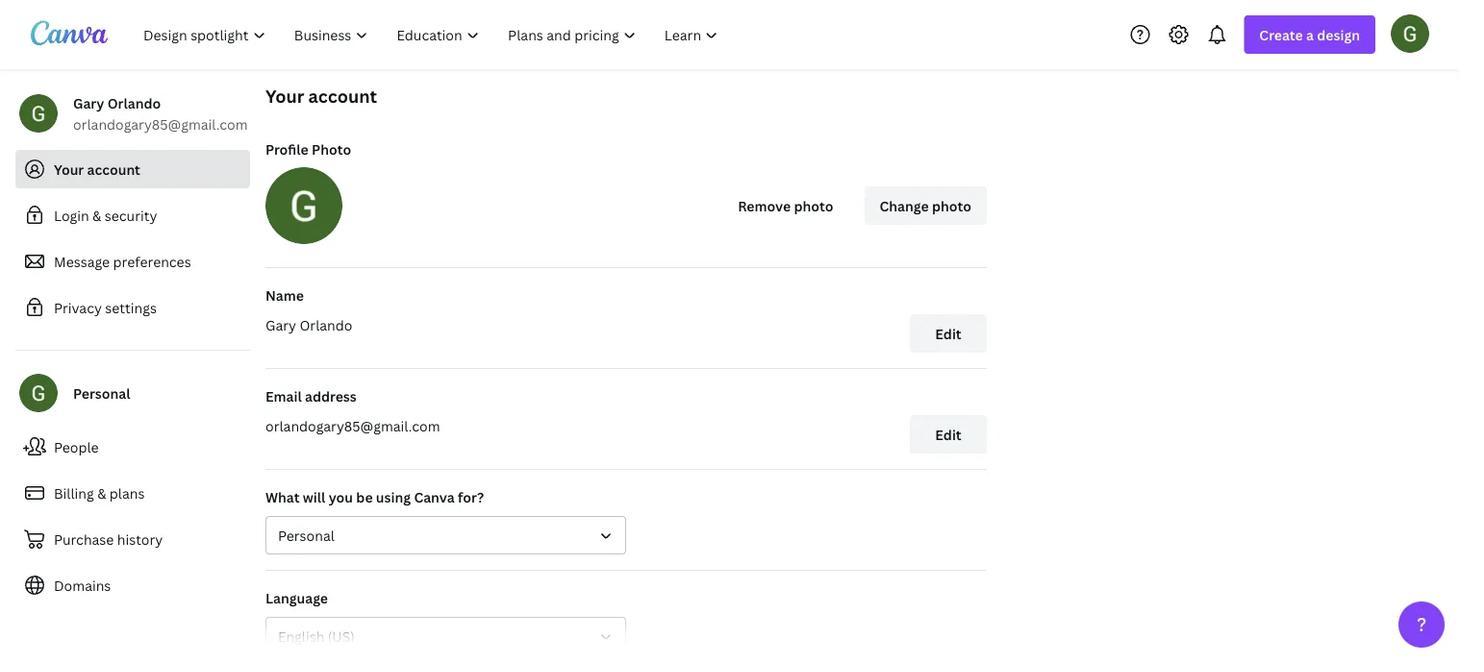 Task type: locate. For each thing, give the bounding box(es) containing it.
edit button
[[910, 315, 987, 353], [910, 416, 987, 454]]

gary down the name
[[266, 316, 296, 334]]

Personal button
[[266, 517, 626, 555]]

1 vertical spatial orlando
[[300, 316, 353, 334]]

email
[[266, 387, 302, 406]]

orlando up your account link
[[107, 94, 161, 112]]

gary inside gary orlando orlandogary85@gmail.com
[[73, 94, 104, 112]]

0 horizontal spatial orlando
[[107, 94, 161, 112]]

settings
[[105, 299, 157, 317]]

1 horizontal spatial orlando
[[300, 316, 353, 334]]

photo right remove
[[794, 197, 834, 215]]

people link
[[15, 428, 250, 467]]

1 horizontal spatial gary
[[266, 316, 296, 334]]

your up profile
[[266, 84, 304, 108]]

0 vertical spatial orlando
[[107, 94, 161, 112]]

0 vertical spatial your account
[[266, 84, 377, 108]]

login & security link
[[15, 196, 250, 235]]

your up login
[[54, 160, 84, 178]]

change photo
[[880, 197, 972, 215]]

0 horizontal spatial photo
[[794, 197, 834, 215]]

1 vertical spatial edit button
[[910, 416, 987, 454]]

name
[[266, 286, 304, 305]]

account up login & security
[[87, 160, 140, 178]]

history
[[117, 531, 163, 549]]

& right login
[[92, 206, 101, 225]]

message preferences link
[[15, 242, 250, 281]]

orlandogary85@gmail.com up your account link
[[73, 115, 248, 133]]

billing
[[54, 484, 94, 503]]

personal down "will"
[[278, 527, 335, 545]]

0 horizontal spatial your account
[[54, 160, 140, 178]]

0 vertical spatial orlandogary85@gmail.com
[[73, 115, 248, 133]]

photo right change
[[932, 197, 972, 215]]

2 photo from the left
[[932, 197, 972, 215]]

privacy settings
[[54, 299, 157, 317]]

1 vertical spatial your account
[[54, 160, 140, 178]]

language
[[266, 589, 328, 608]]

1 edit from the top
[[936, 325, 962, 343]]

1 horizontal spatial orlandogary85@gmail.com
[[266, 417, 440, 435]]

your account up login & security
[[54, 160, 140, 178]]

your account link
[[15, 150, 250, 189]]

your inside your account link
[[54, 160, 84, 178]]

0 vertical spatial account
[[308, 84, 377, 108]]

your
[[266, 84, 304, 108], [54, 160, 84, 178]]

edit button for gary orlando
[[910, 315, 987, 353]]

1 vertical spatial personal
[[278, 527, 335, 545]]

photo
[[794, 197, 834, 215], [932, 197, 972, 215]]

1 vertical spatial account
[[87, 160, 140, 178]]

2 edit from the top
[[936, 426, 962, 444]]

personal up people
[[73, 384, 130, 403]]

1 vertical spatial gary
[[266, 316, 296, 334]]

gary
[[73, 94, 104, 112], [266, 316, 296, 334]]

orlandogary85@gmail.com down the address
[[266, 417, 440, 435]]

0 horizontal spatial your
[[54, 160, 84, 178]]

0 vertical spatial edit
[[936, 325, 962, 343]]

preferences
[[113, 253, 191, 271]]

gary up your account link
[[73, 94, 104, 112]]

1 vertical spatial your
[[54, 160, 84, 178]]

Language: English (US) button
[[266, 618, 626, 656]]

create
[[1260, 25, 1304, 44]]

1 photo from the left
[[794, 197, 834, 215]]

gary orlando orlandogary85@gmail.com
[[73, 94, 248, 133]]

1 edit button from the top
[[910, 315, 987, 353]]

what
[[266, 488, 300, 507]]

personal
[[73, 384, 130, 403], [278, 527, 335, 545]]

&
[[92, 206, 101, 225], [97, 484, 106, 503]]

1 horizontal spatial your
[[266, 84, 304, 108]]

1 horizontal spatial personal
[[278, 527, 335, 545]]

orlandogary85@gmail.com
[[73, 115, 248, 133], [266, 417, 440, 435]]

orlando
[[107, 94, 161, 112], [300, 316, 353, 334]]

0 horizontal spatial personal
[[73, 384, 130, 403]]

1 vertical spatial &
[[97, 484, 106, 503]]

gary for gary orlando
[[266, 316, 296, 334]]

your account
[[266, 84, 377, 108], [54, 160, 140, 178]]

0 vertical spatial edit button
[[910, 315, 987, 353]]

message preferences
[[54, 253, 191, 271]]

your account up the photo
[[266, 84, 377, 108]]

people
[[54, 438, 99, 457]]

0 horizontal spatial account
[[87, 160, 140, 178]]

1 horizontal spatial account
[[308, 84, 377, 108]]

orlando down the name
[[300, 316, 353, 334]]

& left plans
[[97, 484, 106, 503]]

0 horizontal spatial gary
[[73, 94, 104, 112]]

1 vertical spatial edit
[[936, 426, 962, 444]]

0 vertical spatial gary
[[73, 94, 104, 112]]

edit
[[936, 325, 962, 343], [936, 426, 962, 444]]

2 edit button from the top
[[910, 416, 987, 454]]

0 horizontal spatial orlandogary85@gmail.com
[[73, 115, 248, 133]]

1 horizontal spatial photo
[[932, 197, 972, 215]]

remove photo
[[738, 197, 834, 215]]

orlando inside gary orlando orlandogary85@gmail.com
[[107, 94, 161, 112]]

0 vertical spatial &
[[92, 206, 101, 225]]

account up the photo
[[308, 84, 377, 108]]

account
[[308, 84, 377, 108], [87, 160, 140, 178]]



Task type: vqa. For each thing, say whether or not it's contained in the screenshot.
top or
no



Task type: describe. For each thing, give the bounding box(es) containing it.
profile photo
[[266, 140, 351, 158]]

change
[[880, 197, 929, 215]]

1 horizontal spatial your account
[[266, 84, 377, 108]]

design
[[1318, 25, 1361, 44]]

change photo button
[[865, 187, 987, 225]]

login
[[54, 206, 89, 225]]

create a design
[[1260, 25, 1361, 44]]

a
[[1307, 25, 1314, 44]]

0 vertical spatial your
[[266, 84, 304, 108]]

you
[[329, 488, 353, 507]]

billing & plans link
[[15, 474, 250, 513]]

what will you be using canva for?
[[266, 488, 484, 507]]

photo for change photo
[[932, 197, 972, 215]]

message
[[54, 253, 110, 271]]

(us)
[[328, 628, 355, 646]]

billing & plans
[[54, 484, 145, 503]]

photo
[[312, 140, 351, 158]]

canva
[[414, 488, 455, 507]]

domains
[[54, 577, 111, 595]]

orlando for gary orlando
[[300, 316, 353, 334]]

profile
[[266, 140, 309, 158]]

will
[[303, 488, 326, 507]]

1 vertical spatial orlandogary85@gmail.com
[[266, 417, 440, 435]]

purchase history
[[54, 531, 163, 549]]

create a design button
[[1244, 15, 1376, 54]]

address
[[305, 387, 357, 406]]

orlando for gary orlando orlandogary85@gmail.com
[[107, 94, 161, 112]]

for?
[[458, 488, 484, 507]]

photo for remove photo
[[794, 197, 834, 215]]

security
[[105, 206, 157, 225]]

remove
[[738, 197, 791, 215]]

& for billing
[[97, 484, 106, 503]]

purchase
[[54, 531, 114, 549]]

plans
[[110, 484, 145, 503]]

gary for gary orlando orlandogary85@gmail.com
[[73, 94, 104, 112]]

remove photo button
[[723, 187, 849, 225]]

using
[[376, 488, 411, 507]]

privacy
[[54, 299, 102, 317]]

top level navigation element
[[131, 15, 735, 54]]

& for login
[[92, 206, 101, 225]]

edit for orlandogary85@gmail.com
[[936, 426, 962, 444]]

gary orlando image
[[1391, 14, 1430, 53]]

0 vertical spatial personal
[[73, 384, 130, 403]]

english (us)
[[278, 628, 355, 646]]

english
[[278, 628, 325, 646]]

edit for gary orlando
[[936, 325, 962, 343]]

domains link
[[15, 567, 250, 605]]

email address
[[266, 387, 357, 406]]

be
[[356, 488, 373, 507]]

privacy settings link
[[15, 289, 250, 327]]

personal inside personal button
[[278, 527, 335, 545]]

login & security
[[54, 206, 157, 225]]

edit button for orlandogary85@gmail.com
[[910, 416, 987, 454]]

gary orlando
[[266, 316, 353, 334]]

purchase history link
[[15, 521, 250, 559]]



